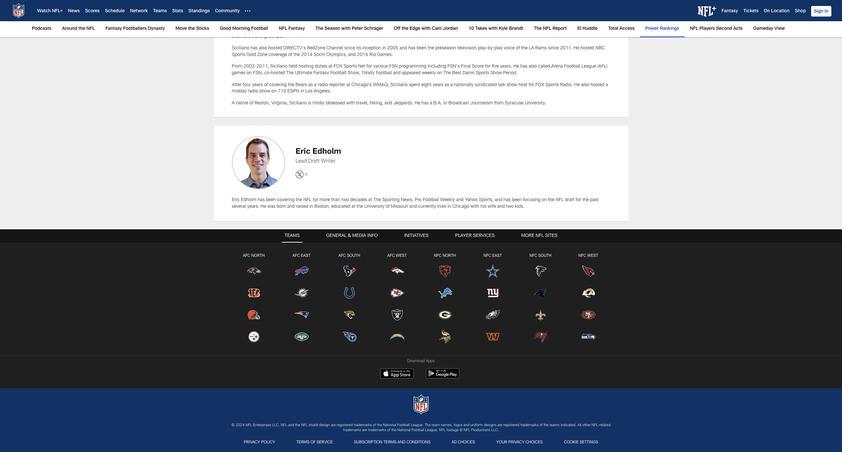 Task type: vqa. For each thing, say whether or not it's contained in the screenshot.
Draft within Andrew Siciliano is an NFL Network host and can be seen every week on NFL Now and TNF First Look, as well as NFL Network's on-location coverage of such events as Super Bowl, NFL Draft and training camps.
yes



Task type: locate. For each thing, give the bounding box(es) containing it.
are up subscription
[[362, 429, 367, 433]]

covering up born
[[277, 198, 295, 203]]

edholm inside eric edholm has been covering the nfl for more than two decades at the sporting news, pro football weekly and yahoo sports, and has been focusing on the nfl draft for the past several years. he was born and raised in boston, educated at the university of missouri and currently lives in chicago with his wife and two kids.
[[241, 198, 256, 203]]

0 vertical spatial network
[[130, 9, 148, 14]]

the inside "link"
[[534, 27, 542, 31]]

are right designs
[[498, 424, 503, 428]]

1 vertical spatial teams
[[285, 234, 300, 239]]

1 horizontal spatial coverage
[[517, 28, 536, 33]]

1 vertical spatial edholm
[[241, 198, 256, 203]]

play
[[495, 46, 503, 51]]

banner
[[0, 0, 842, 37]]

0 vertical spatial ©
[[232, 424, 235, 428]]

1 horizontal spatial ©
[[460, 429, 463, 433]]

andrew
[[232, 28, 247, 33]]

for inside after four years of covering the bears as a radio reporter at chicago's wmaq, siciliano spent eight years as a nationally syndicated talk show host for fox sports radio. he also hosted a midday radio show on 710 espn in los angeles.
[[529, 83, 534, 88]]

the inside after four years of covering the bears as a radio reporter at chicago's wmaq, siciliano spent eight years as a nationally syndicated talk show host for fox sports radio. he also hosted a midday radio show on 710 espn in los angeles.
[[288, 83, 294, 88]]

2 afc from the left
[[293, 254, 300, 258]]

© left 2024 on the left
[[232, 424, 235, 428]]

0 vertical spatial teams
[[153, 9, 167, 14]]

1 afc from the left
[[243, 254, 250, 258]]

his
[[481, 205, 487, 209]]

siciliano inside after four years of covering the bears as a radio reporter at chicago's wmaq, siciliano spent eight years as a nationally syndicated talk show host for fox sports radio. he also hosted a midday radio show on 710 espn in los angeles.
[[390, 83, 408, 88]]

of down co-
[[264, 83, 268, 88]]

score
[[472, 65, 484, 69]]

afc west
[[388, 254, 407, 258]]

footer
[[0, 230, 842, 453]]

on
[[374, 28, 379, 33], [247, 71, 252, 76], [437, 71, 442, 76], [272, 89, 277, 94], [542, 198, 547, 203]]

0 vertical spatial years.
[[500, 65, 512, 69]]

past
[[590, 198, 599, 203]]

power
[[646, 27, 659, 31]]

1 north from the left
[[251, 254, 265, 258]]

redzone
[[307, 46, 325, 51]]

radio up angeles.
[[318, 83, 328, 88]]

fox inside from 2002-2011, siciliano held hosting duties at fox sports net for various fsn programming including fsn's final score for five years. he has also called arena football league (afl) games on fsn, co-hosted the ultimate fantasy football show, totally football and appeared weekly on the best damn sports show period.
[[334, 65, 343, 69]]

2 south from the left
[[538, 254, 552, 258]]

since right rams
[[548, 46, 559, 51]]

he left was in the left top of the page
[[261, 205, 266, 209]]

0 vertical spatial covering
[[269, 83, 287, 88]]

eric for eric edholm lead draft writer
[[296, 149, 311, 156]]

host inside after four years of covering the bears as a radio reporter at chicago's wmaq, siciliano spent eight years as a nationally syndicated talk show host for fox sports radio. he also hosted a midday radio show on 710 espn in los angeles.
[[519, 83, 528, 88]]

baltimore ravens image
[[247, 264, 261, 279]]

virginia,
[[271, 101, 288, 106]]

1 horizontal spatial east
[[492, 254, 502, 258]]

national
[[383, 424, 396, 428], [398, 429, 411, 433]]

2 terms from the left
[[384, 441, 397, 445]]

1 horizontal spatial teams
[[285, 234, 300, 239]]

journalism
[[470, 101, 493, 106]]

draft inside andrew siciliano is an nfl network host and can be seen every week on nfl now and tnf first look, as well as nfl network's on-location coverage of such events as super bowl, nfl draft and training camps.
[[232, 34, 242, 39]]

1 horizontal spatial years.
[[500, 65, 512, 69]]

gameday
[[754, 27, 774, 31]]

1 horizontal spatial radio
[[318, 83, 328, 88]]

channel
[[326, 46, 343, 51]]

show
[[507, 83, 518, 88], [260, 89, 270, 94]]

sign in
[[814, 9, 829, 14]]

1 vertical spatial network
[[287, 28, 304, 33]]

0 vertical spatial national
[[383, 424, 396, 428]]

a up angeles.
[[314, 83, 317, 88]]

1 horizontal spatial since
[[548, 46, 559, 51]]

navigation
[[0, 243, 842, 352]]

0 horizontal spatial teams
[[153, 9, 167, 14]]

and left 2016
[[348, 53, 356, 57]]

1 horizontal spatial west
[[587, 254, 598, 258]]

2 horizontal spatial also
[[581, 83, 590, 88]]

damn
[[463, 71, 475, 76]]

1 horizontal spatial national
[[398, 429, 411, 433]]

cam
[[432, 27, 442, 31]]

the down the held
[[286, 71, 294, 76]]

two up educated
[[341, 198, 349, 203]]

1 horizontal spatial north
[[443, 254, 456, 258]]

1 vertical spatial covering
[[277, 198, 295, 203]]

eric inside eric edholm lead draft writer
[[296, 149, 311, 156]]

afc east
[[293, 254, 311, 258]]

0 horizontal spatial league.
[[411, 424, 424, 428]]

1 horizontal spatial terms
[[384, 441, 397, 445]]

eric edholm has been covering the nfl for more than two decades at the sporting news, pro football weekly and yahoo sports, and has been focusing on the nfl draft for the past several years. he was born and raised in boston, educated at the university of missouri and currently lives in chicago with his wife and two kids.
[[232, 198, 599, 209]]

0 horizontal spatial is
[[267, 28, 271, 33]]

dallas cowboys image
[[486, 264, 500, 279]]

0 vertical spatial llc.
[[272, 424, 280, 428]]

been up was in the left top of the page
[[266, 198, 276, 203]]

raised
[[296, 205, 308, 209]]

0 horizontal spatial draft
[[232, 34, 242, 39]]

0 horizontal spatial south
[[347, 254, 360, 258]]

green bay packers image
[[438, 308, 452, 323]]

nfc for nfc west
[[579, 254, 586, 258]]

0 vertical spatial coverage
[[517, 28, 536, 33]]

afc for afc west
[[388, 254, 395, 258]]

show up reston,
[[260, 89, 270, 94]]

and left can
[[316, 28, 323, 33]]

years. inside from 2002-2011, siciliano held hosting duties at fox sports net for various fsn programming including fsn's final score for five years. he has also called arena football league (afl) games on fsn, co-hosted the ultimate fantasy football show, totally football and appeared weekly on the best damn sports show period.
[[500, 65, 512, 69]]

league.
[[411, 424, 424, 428], [425, 429, 438, 433]]

1 horizontal spatial south
[[538, 254, 552, 258]]

on right week
[[374, 28, 379, 33]]

covering up 710 on the left of page
[[269, 83, 287, 88]]

coverage inside siciliano has also hosted directv's redzone channel since its inception in 2005 and has been the preseason television play-by-play voice of the la rams since 2011. he hosted nbc sports gold zone coverage of the 2014 sochi olympics, and 2016 rio games.
[[269, 53, 287, 57]]

with
[[342, 27, 351, 31], [422, 27, 431, 31], [489, 27, 498, 31], [346, 101, 355, 106], [471, 205, 479, 209]]

afc up "denver broncos" icon
[[388, 254, 395, 258]]

los angeles chargers image
[[390, 330, 405, 345]]

trademarks
[[354, 424, 372, 428], [521, 424, 539, 428], [343, 429, 361, 433], [368, 429, 386, 433]]

1 vertical spatial years.
[[247, 205, 259, 209]]

hosted inside from 2002-2011, siciliano held hosting duties at fox sports net for various fsn programming including fsn's final score for five years. he has also called arena football league (afl) games on fsn, co-hosted the ultimate fantasy football show, totally football and appeared weekly on the best damn sports show period.
[[271, 71, 285, 76]]

0 horizontal spatial terms
[[296, 441, 310, 445]]

draft right "lead"
[[308, 159, 320, 165]]

3 nfc from the left
[[530, 254, 537, 258]]

0 horizontal spatial llc.
[[272, 424, 280, 428]]

on right focusing
[[542, 198, 547, 203]]

of left 'such'
[[537, 28, 541, 33]]

tab list containing teams
[[0, 230, 842, 356]]

network's
[[471, 28, 492, 33]]

choices right your at the right bottom of the page
[[526, 441, 543, 445]]

0 vertical spatial two
[[341, 198, 349, 203]]

edholm inside eric edholm lead draft writer
[[313, 149, 341, 156]]

1 choices from the left
[[458, 441, 475, 445]]

1 horizontal spatial fox
[[536, 83, 544, 88]]

privacy right your at the right bottom of the page
[[508, 441, 525, 445]]

siciliano up gold
[[232, 46, 249, 51]]

network up fantasy footballers dynasty
[[130, 9, 148, 14]]

0 horizontal spatial since
[[344, 46, 355, 51]]

san francisco 49ers image
[[581, 308, 596, 323]]

east up buffalo bills icon
[[301, 254, 311, 258]]

schrager
[[364, 27, 383, 31]]

sports
[[232, 53, 245, 57], [344, 65, 357, 69], [476, 71, 489, 76], [546, 83, 559, 88]]

fantasy down duties
[[313, 71, 329, 76]]

in right b.a.
[[444, 101, 447, 106]]

player
[[455, 234, 472, 239]]

scores link
[[85, 9, 100, 14]]

focusing
[[523, 198, 541, 203]]

also down league
[[581, 83, 590, 88]]

be
[[333, 28, 338, 33]]

kids.
[[515, 205, 525, 209]]

and down 'fsn'
[[393, 71, 401, 76]]

2 nfc from the left
[[484, 254, 491, 258]]

writer
[[321, 159, 335, 165]]

siciliano inside andrew siciliano is an nfl network host and can be seen every week on nfl now and tnf first look, as well as nfl network's on-location coverage of such events as super bowl, nfl draft and training camps.
[[248, 28, 266, 33]]

he right 2011.
[[574, 46, 579, 51]]

hosted
[[268, 46, 282, 51], [581, 46, 594, 51], [271, 71, 285, 76], [591, 83, 605, 88]]

1 east from the left
[[301, 254, 311, 258]]

years
[[252, 83, 263, 88], [433, 83, 444, 88]]

edholm for eric edholm has been covering the nfl for more than two decades at the sporting news, pro football weekly and yahoo sports, and has been focusing on the nfl draft for the past several years. he was born and raised in boston, educated at the university of missouri and currently lives in chicago with his wife and two kids.
[[241, 198, 256, 203]]

good
[[220, 27, 231, 31]]

schedule
[[105, 9, 125, 14]]

0 horizontal spatial north
[[251, 254, 265, 258]]

sports up show, at the left of the page
[[344, 65, 357, 69]]

4 nfc from the left
[[579, 254, 586, 258]]

since left its
[[344, 46, 355, 51]]

football up conditions
[[412, 429, 424, 433]]

1 horizontal spatial eric
[[296, 149, 311, 156]]

3 afc from the left
[[339, 254, 346, 258]]

eight
[[421, 83, 432, 88]]

design
[[319, 424, 330, 428]]

also left called
[[529, 65, 537, 69]]

0 horizontal spatial privacy
[[244, 441, 260, 445]]

syndicated
[[475, 83, 497, 88]]

jeopardy.
[[393, 101, 414, 106]]

1 nfc from the left
[[434, 254, 442, 258]]

off
[[394, 27, 401, 31]]

nfl image
[[411, 395, 432, 416]]

in
[[382, 46, 386, 51], [301, 89, 304, 94], [444, 101, 447, 106], [310, 205, 313, 209], [448, 205, 451, 209]]

1 horizontal spatial is
[[308, 101, 311, 106]]

nfc up arizona cardinals image
[[579, 254, 586, 258]]

total
[[608, 27, 619, 31]]

2 west from the left
[[587, 254, 598, 258]]

been inside siciliano has also hosted directv's redzone channel since its inception in 2005 and has been the preseason television play-by-play voice of the la rams since 2011. he hosted nbc sports gold zone coverage of the 2014 sochi olympics, and 2016 rio games.
[[417, 46, 427, 51]]

he inside from 2002-2011, siciliano held hosting duties at fox sports net for various fsn programming including fsn's final score for five years. he has also called arena football league (afl) games on fsn, co-hosted the ultimate fantasy football show, totally football and appeared weekly on the best damn sports show period.
[[514, 65, 519, 69]]

1 vertical spatial host
[[519, 83, 528, 88]]

1 vertical spatial also
[[529, 65, 537, 69]]

draft
[[232, 34, 242, 39], [308, 159, 320, 165]]

a
[[314, 83, 317, 88], [451, 83, 453, 88], [606, 83, 608, 88], [430, 101, 432, 106]]

fantasy
[[722, 9, 738, 14], [106, 27, 122, 31], [288, 27, 305, 31], [313, 71, 329, 76]]

1 vertical spatial coverage
[[269, 53, 287, 57]]

0 vertical spatial edholm
[[313, 149, 341, 156]]

edge
[[410, 27, 420, 31]]

for up university. on the right top
[[529, 83, 534, 88]]

registered up the your privacy choices
[[504, 424, 520, 428]]

is inside andrew siciliano is an nfl network host and can be seen every week on nfl now and tnf first look, as well as nfl network's on-location coverage of such events as super bowl, nfl draft and training camps.
[[267, 28, 271, 33]]

eric inside eric edholm has been covering the nfl for more than two decades at the sporting news, pro football weekly and yahoo sports, and has been focusing on the nfl draft for the past several years. he was born and raised in boston, educated at the university of missouri and currently lives in chicago with his wife and two kids.
[[232, 198, 240, 203]]

1 vertical spatial eric
[[232, 198, 240, 203]]

siciliano up training
[[248, 28, 266, 33]]

2 east from the left
[[492, 254, 502, 258]]

siciliano up co-
[[270, 65, 288, 69]]

sochi
[[314, 53, 325, 57]]

more nfl sites button
[[519, 230, 560, 243]]

nfc north
[[434, 254, 456, 258]]

nfl shield image
[[11, 3, 27, 19]]

has
[[251, 46, 258, 51], [408, 46, 416, 51], [520, 65, 528, 69], [422, 101, 429, 106], [258, 198, 265, 203], [504, 198, 511, 203]]

draft down the andrew
[[232, 34, 242, 39]]

south for nfc south
[[538, 254, 552, 258]]

host right the nfl fantasy
[[305, 28, 314, 33]]

from
[[494, 101, 504, 106]]

was
[[267, 205, 276, 209]]

as right the "well"
[[456, 28, 460, 33]]

such
[[542, 28, 552, 33]]

he inside siciliano has also hosted directv's redzone channel since its inception in 2005 and has been the preseason television play-by-play voice of the la rams since 2011. he hosted nbc sports gold zone coverage of the 2014 sochi olympics, and 2016 rio games.
[[574, 46, 579, 51]]

0 vertical spatial host
[[305, 28, 314, 33]]

he inside eric edholm has been covering the nfl for more than two decades at the sporting news, pro football weekly and yahoo sports, and has been focusing on the nfl draft for the past several years. he was born and raised in boston, educated at the university of missouri and currently lives in chicago with his wife and two kids.
[[261, 205, 266, 209]]

0 horizontal spatial also
[[259, 46, 267, 51]]

registered right design
[[337, 424, 353, 428]]

0 vertical spatial is
[[267, 28, 271, 33]]

1 terms from the left
[[296, 441, 310, 445]]

in down 'weekly'
[[448, 205, 451, 209]]

0 horizontal spatial edholm
[[241, 198, 256, 203]]

1 horizontal spatial privacy
[[508, 441, 525, 445]]

1 west from the left
[[396, 254, 407, 258]]

as left the "well"
[[441, 28, 445, 33]]

lead
[[296, 159, 307, 165]]

llc. down designs
[[492, 429, 499, 433]]

1 horizontal spatial draft
[[308, 159, 320, 165]]

1 horizontal spatial also
[[529, 65, 537, 69]]

arizona cardinals image
[[581, 264, 596, 279]]

new york giants image
[[486, 286, 500, 301]]

coverage inside andrew siciliano is an nfl network host and can be seen every week on nfl now and tnf first look, as well as nfl network's on-location coverage of such events as super bowl, nfl draft and training camps.
[[517, 28, 536, 33]]

1 horizontal spatial show
[[507, 83, 518, 88]]

league. up conditions
[[411, 424, 424, 428]]

network
[[130, 9, 148, 14], [287, 28, 304, 33]]

1 vertical spatial league.
[[425, 429, 438, 433]]

host up "syracuse"
[[519, 83, 528, 88]]

rams
[[535, 46, 547, 51]]

terms
[[296, 441, 310, 445], [384, 441, 397, 445]]

at inside after four years of covering the bears as a radio reporter at chicago's wmaq, siciliano spent eight years as a nationally syndicated talk show host for fox sports radio. he also hosted a midday radio show on 710 espn in los angeles.
[[346, 83, 350, 88]]

in inside after four years of covering the bears as a radio reporter at chicago's wmaq, siciliano spent eight years as a nationally syndicated talk show host for fox sports radio. he also hosted a midday radio show on 710 espn in los angeles.
[[301, 89, 304, 94]]

north up 'baltimore ravens' icon
[[251, 254, 265, 258]]

0 vertical spatial eric
[[296, 149, 311, 156]]

totally
[[362, 71, 375, 76]]

covering inside eric edholm has been covering the nfl for more than two decades at the sporting news, pro football weekly and yahoo sports, and has been focusing on the nfl draft for the past several years. he was born and raised in boston, educated at the university of missouri and currently lives in chicago with his wife and two kids.
[[277, 198, 295, 203]]

0 vertical spatial draft
[[232, 34, 242, 39]]

chicago bears image
[[438, 264, 452, 279]]

2 horizontal spatial been
[[512, 198, 522, 203]]

0 horizontal spatial eric
[[232, 198, 240, 203]]

fantasy inside "link"
[[288, 27, 305, 31]]

the down "directv's"
[[294, 53, 300, 57]]

4 afc from the left
[[388, 254, 395, 258]]

edholm up writer
[[313, 149, 341, 156]]

now
[[389, 28, 399, 33]]

2 registered from the left
[[504, 424, 520, 428]]

in inside siciliano has also hosted directv's redzone channel since its inception in 2005 and has been the preseason television play-by-play voice of the la rams since 2011. he hosted nbc sports gold zone coverage of the 2014 sochi olympics, and 2016 rio games.
[[382, 46, 386, 51]]

0 horizontal spatial years
[[252, 83, 263, 88]]

1 horizontal spatial choices
[[526, 441, 543, 445]]

around the nfl
[[62, 27, 95, 31]]

1 vertical spatial fox
[[536, 83, 544, 88]]

2 horizontal spatial are
[[498, 424, 503, 428]]

for
[[367, 65, 372, 69], [485, 65, 491, 69], [529, 83, 534, 88], [313, 198, 318, 203], [576, 198, 581, 203]]

afc south
[[339, 254, 360, 258]]

of down "sporting"
[[386, 205, 390, 209]]

various
[[373, 65, 388, 69]]

ultimate
[[295, 71, 312, 76]]

1 horizontal spatial league.
[[425, 429, 438, 433]]

and up wife
[[495, 198, 502, 203]]

cookie
[[564, 441, 579, 445]]

1 horizontal spatial been
[[417, 46, 427, 51]]

kansas city chiefs image
[[390, 286, 405, 301]]

2 vertical spatial also
[[581, 83, 590, 88]]

seattle seahawks image
[[581, 330, 596, 345]]

0 horizontal spatial show
[[260, 89, 270, 94]]

camps.
[[268, 34, 283, 39]]

0 horizontal spatial choices
[[458, 441, 475, 445]]

hosted down camps.
[[268, 46, 282, 51]]

covering inside after four years of covering the bears as a radio reporter at chicago's wmaq, siciliano spent eight years as a nationally syndicated talk show host for fox sports radio. he also hosted a midday radio show on 710 espn in los angeles.
[[269, 83, 287, 88]]

week
[[362, 28, 372, 33]]

0 horizontal spatial west
[[396, 254, 407, 258]]

1 horizontal spatial host
[[519, 83, 528, 88]]

years right eight
[[433, 83, 444, 88]]

0 horizontal spatial fox
[[334, 65, 343, 69]]

tab list
[[0, 230, 842, 356]]

nfc up dallas cowboys icon
[[484, 254, 491, 258]]

team
[[432, 424, 440, 428]]

at right duties
[[329, 65, 332, 69]]

cincinnati bengals image
[[247, 286, 261, 301]]

carolina panthers image
[[533, 286, 548, 301]]

and down pro
[[410, 205, 417, 209]]

teams inside button
[[285, 234, 300, 239]]

choices right ad
[[458, 441, 475, 445]]

hosted down (afl)
[[591, 83, 605, 88]]

north up chicago bears image
[[443, 254, 456, 258]]

0 vertical spatial fox
[[334, 65, 343, 69]]

east for afc east
[[301, 254, 311, 258]]

0 horizontal spatial years.
[[247, 205, 259, 209]]

1 south from the left
[[347, 254, 360, 258]]

nfc for nfc east
[[484, 254, 491, 258]]

el huddle link
[[575, 21, 600, 37]]

0 horizontal spatial radio
[[248, 89, 258, 94]]

north
[[251, 254, 265, 258], [443, 254, 456, 258]]

0 horizontal spatial network
[[130, 9, 148, 14]]

network inside andrew siciliano is an nfl network host and can be seen every week on nfl now and tnf first look, as well as nfl network's on-location coverage of such events as super bowl, nfl draft and training camps.
[[287, 28, 304, 33]]

2011.
[[560, 46, 573, 51]]

of inside andrew siciliano is an nfl network host and can be seen every week on nfl now and tnf first look, as well as nfl network's on-location coverage of such events as super bowl, nfl draft and training camps.
[[537, 28, 541, 33]]

at inside from 2002-2011, siciliano held hosting duties at fox sports net for various fsn programming including fsn's final score for five years. he has also called arena football league (afl) games on fsn, co-hosted the ultimate fantasy football show, totally football and appeared weekly on the best damn sports show period.
[[329, 65, 332, 69]]

1 horizontal spatial years
[[433, 83, 444, 88]]

the left team
[[425, 424, 431, 428]]

years. right several
[[247, 205, 259, 209]]

710
[[278, 89, 286, 94]]

0 horizontal spatial registered
[[337, 424, 353, 428]]

in down the bears
[[301, 89, 304, 94]]

minnesota vikings image
[[438, 330, 452, 345]]

edholm for eric edholm lead draft writer
[[313, 149, 341, 156]]

as left nationally
[[445, 83, 449, 88]]

0 horizontal spatial east
[[301, 254, 311, 258]]

sites
[[545, 234, 558, 239]]

cleveland browns image
[[247, 308, 261, 323]]

0 vertical spatial also
[[259, 46, 267, 51]]

football right arena
[[564, 65, 580, 69]]

1 horizontal spatial registered
[[504, 424, 520, 428]]

as up los
[[308, 83, 313, 88]]

© down 'logos'
[[460, 429, 463, 433]]

east up dallas cowboys icon
[[492, 254, 502, 258]]

1 years from the left
[[252, 83, 263, 88]]

years right four
[[252, 83, 263, 88]]

he right radio.
[[575, 83, 580, 88]]

footer containing teams
[[0, 230, 842, 453]]

the up university
[[374, 198, 381, 203]]

nfc for nfc north
[[434, 254, 442, 258]]

terms of service
[[296, 441, 333, 445]]

fox down called
[[536, 83, 544, 88]]

general & media info
[[326, 234, 378, 239]]

the nfl report
[[534, 27, 567, 31]]

dots image
[[245, 8, 250, 14]]

nfc east
[[484, 254, 502, 258]]

indicated.
[[561, 424, 577, 428]]

final
[[461, 65, 471, 69]]

conditions
[[407, 441, 431, 445]]

for left five on the right
[[485, 65, 491, 69]]

more nfl sites
[[521, 234, 558, 239]]

10
[[469, 27, 474, 31]]

banner containing watch nfl+
[[0, 0, 842, 37]]

hosted left 'nbc'
[[581, 46, 594, 51]]

sports up from
[[232, 53, 245, 57]]

1 horizontal spatial llc.
[[492, 429, 499, 433]]

the
[[78, 27, 85, 31], [188, 27, 195, 31], [402, 27, 409, 31], [428, 46, 434, 51], [521, 46, 528, 51], [294, 53, 300, 57], [288, 83, 294, 88], [296, 198, 302, 203], [548, 198, 555, 203], [583, 198, 589, 203], [357, 205, 363, 209], [295, 424, 300, 428], [377, 424, 382, 428], [544, 424, 549, 428], [391, 429, 397, 433]]

news
[[68, 9, 80, 14]]

tennessee titans image
[[342, 330, 357, 345]]

1 horizontal spatial network
[[287, 28, 304, 33]]

1 vertical spatial two
[[506, 205, 514, 209]]

player services
[[455, 234, 495, 239]]

2 north from the left
[[443, 254, 456, 258]]

0 horizontal spatial host
[[305, 28, 314, 33]]

1 vertical spatial draft
[[308, 159, 320, 165]]

0 horizontal spatial coverage
[[269, 53, 287, 57]]



Task type: describe. For each thing, give the bounding box(es) containing it.
new orleans saints image
[[533, 308, 548, 323]]

has inside from 2002-2011, siciliano held hosting duties at fox sports net for various fsn programming including fsn's final score for five years. he has also called arena football league (afl) games on fsn, co-hosted the ultimate fantasy football show, totally football and appeared weekly on the best damn sports show period.
[[520, 65, 528, 69]]

initiatives button
[[402, 230, 431, 243]]

download apps
[[407, 360, 435, 364]]

subscription terms and conditions
[[354, 441, 431, 445]]

2 privacy from the left
[[508, 441, 525, 445]]

siciliano has also hosted directv's redzone channel since its inception in 2005 and has been the preseason television play-by-play voice of the la rams since 2011. he hosted nbc sports gold zone coverage of the 2014 sochi olympics, and 2016 rio games.
[[232, 46, 605, 57]]

teams for teams button
[[285, 234, 300, 239]]

more
[[521, 234, 535, 239]]

2 choices from the left
[[526, 441, 543, 445]]

1 registered from the left
[[337, 424, 353, 428]]

years. inside eric edholm has been covering the nfl for more than two decades at the sporting news, pro football weekly and yahoo sports, and has been focusing on the nfl draft for the past several years. he was born and raised in boston, educated at the university of missouri and currently lives in chicago with his wife and two kids.
[[247, 205, 259, 209]]

olympics,
[[327, 53, 347, 57]]

nfl players second acts link
[[687, 21, 746, 37]]

the left tnf
[[402, 27, 409, 31]]

he inside after four years of covering the bears as a radio reporter at chicago's wmaq, siciliano spent eight years as a nationally syndicated talk show host for fox sports radio. he also hosted a midday radio show on 710 espn in los angeles.
[[575, 83, 580, 88]]

jordan
[[443, 27, 458, 31]]

teams for teams link
[[153, 9, 167, 14]]

gameday view link
[[751, 21, 788, 37]]

access
[[620, 27, 635, 31]]

of inside eric edholm has been covering the nfl for more than two decades at the sporting news, pro football weekly and yahoo sports, and has been focusing on the nfl draft for the past several years. he was born and raised in boston, educated at the university of missouri and currently lives in chicago with his wife and two kids.
[[386, 205, 390, 209]]

fantasy down schedule
[[106, 27, 122, 31]]

0 horizontal spatial two
[[341, 198, 349, 203]]

fantasy footballers dynasty
[[106, 27, 165, 31]]

navigation containing afc north
[[0, 243, 842, 352]]

total access
[[608, 27, 635, 31]]

of down "directv's"
[[288, 53, 292, 57]]

ad choices
[[452, 441, 475, 445]]

buffalo bills image
[[294, 264, 309, 279]]

0 vertical spatial radio
[[318, 83, 328, 88]]

at up university
[[368, 198, 372, 203]]

the inside © 2024 nfl enterprises llc. nfl and the nfl shield design are registered trademarks of the national football league. the team names, logos and uniform designs are registered trademarks of the teams indicated. all other nfl-related trademarks are trademarks of the national football league. nfl footage © nfl productions llc.
[[425, 424, 431, 428]]

fantasy up the second
[[722, 9, 738, 14]]

fantasy inside from 2002-2011, siciliano held hosting duties at fox sports net for various fsn programming including fsn's final score for five years. he has also called arena football league (afl) games on fsn, co-hosted the ultimate fantasy football show, totally football and appeared weekly on the best damn sports show period.
[[313, 71, 329, 76]]

peter
[[352, 27, 363, 31]]

draft inside eric edholm lead draft writer
[[308, 159, 320, 165]]

teams
[[550, 424, 560, 428]]

10 takes with kyle brandt
[[469, 27, 523, 31]]

sports inside after four years of covering the bears as a radio reporter at chicago's wmaq, siciliano spent eight years as a nationally syndicated talk show host for fox sports radio. he also hosted a midday radio show on 710 espn in los angeles.
[[546, 83, 559, 88]]

league
[[582, 65, 596, 69]]

of right native
[[249, 101, 253, 106]]

midday
[[232, 89, 247, 94]]

and right wife
[[497, 205, 505, 209]]

fsn's
[[448, 65, 460, 69]]

all
[[578, 424, 582, 428]]

on down including
[[437, 71, 442, 76]]

four
[[243, 83, 251, 88]]

held
[[289, 65, 297, 69]]

arena
[[551, 65, 563, 69]]

the left can
[[316, 27, 323, 31]]

as left super
[[568, 28, 572, 33]]

siciliano down espn on the left top of page
[[289, 101, 307, 106]]

1 privacy from the left
[[244, 441, 260, 445]]

sports,
[[479, 198, 494, 203]]

1 vertical spatial is
[[308, 101, 311, 106]]

subscription
[[354, 441, 383, 445]]

and up chicago
[[456, 198, 464, 203]]

the right 'move'
[[188, 27, 195, 31]]

podcasts link
[[32, 21, 54, 37]]

0 horizontal spatial are
[[331, 424, 336, 428]]

nfc for nfc south
[[530, 254, 537, 258]]

2 since from the left
[[548, 46, 559, 51]]

afc for afc south
[[339, 254, 346, 258]]

total access link
[[606, 21, 638, 37]]

radio.
[[560, 83, 573, 88]]

espn
[[287, 89, 299, 94]]

los angeles rams image
[[581, 286, 596, 301]]

of inside after four years of covering the bears as a radio reporter at chicago's wmaq, siciliano spent eight years as a nationally syndicated talk show host for fox sports radio. he also hosted a midday radio show on 710 espn in los angeles.
[[264, 83, 268, 88]]

1 vertical spatial show
[[260, 89, 270, 94]]

and right 2005
[[400, 46, 407, 51]]

download on the apple store image
[[381, 369, 414, 379]]

sports inside siciliano has also hosted directv's redzone channel since its inception in 2005 and has been the preseason television play-by-play voice of the la rams since 2011. he hosted nbc sports gold zone coverage of the 2014 sochi olympics, and 2016 rio games.
[[232, 53, 245, 57]]

the down fsn's
[[444, 71, 451, 76]]

houston texans image
[[342, 264, 357, 279]]

schedule link
[[105, 9, 125, 14]]

nbc
[[596, 46, 605, 51]]

in right raised
[[310, 205, 313, 209]]

travel,
[[356, 101, 369, 106]]

football up subscription terms and conditions
[[397, 424, 410, 428]]

and down good morning football
[[243, 34, 251, 39]]

on
[[764, 9, 770, 14]]

x link
[[296, 171, 307, 179]]

on down 2002-
[[247, 71, 252, 76]]

dynasty
[[148, 27, 165, 31]]

ad choices link
[[449, 439, 478, 448]]

the left draft
[[548, 198, 555, 203]]

nationally
[[454, 83, 474, 88]]

of left service
[[311, 441, 316, 445]]

north for afc north
[[251, 254, 265, 258]]

after
[[232, 83, 242, 88]]

download
[[407, 360, 425, 364]]

university
[[364, 205, 385, 209]]

of right the voice
[[516, 46, 520, 51]]

rio
[[369, 53, 376, 57]]

new england patriots image
[[294, 308, 309, 323]]

the up subscription terms and conditions
[[391, 429, 397, 433]]

and right born
[[287, 205, 295, 209]]

east for nfc east
[[492, 254, 502, 258]]

nfl+ image
[[698, 6, 717, 17]]

reston,
[[255, 101, 270, 106]]

covering for born
[[277, 198, 295, 203]]

around
[[62, 27, 77, 31]]

sign
[[814, 9, 824, 14]]

0 horizontal spatial been
[[266, 198, 276, 203]]

directv's
[[283, 46, 306, 51]]

denver broncos image
[[390, 264, 405, 279]]

your privacy choices link
[[494, 439, 546, 448]]

nfl-
[[592, 424, 600, 428]]

shield
[[309, 424, 318, 428]]

news link
[[68, 9, 80, 14]]

the left past
[[583, 198, 589, 203]]

the left preseason
[[428, 46, 434, 51]]

2 years from the left
[[433, 83, 444, 88]]

podcasts
[[32, 27, 51, 31]]

1 vertical spatial llc.
[[492, 429, 499, 433]]

(afl)
[[598, 65, 608, 69]]

las vegas raiders image
[[390, 308, 405, 323]]

sticks
[[196, 27, 209, 31]]

the left "la"
[[521, 46, 528, 51]]

0 horizontal spatial national
[[383, 424, 396, 428]]

on inside eric edholm has been covering the nfl for more than two decades at the sporting news, pro football weekly and yahoo sports, and has been focusing on the nfl draft for the past several years. he was born and raised in boston, educated at the university of missouri and currently lives in chicago with his wife and two kids.
[[542, 198, 547, 203]]

hosted inside after four years of covering the bears as a radio reporter at chicago's wmaq, siciliano spent eight years as a nationally syndicated talk show host for fox sports radio. he also hosted a midday radio show on 710 espn in los angeles.
[[591, 83, 605, 88]]

the inside eric edholm has been covering the nfl for more than two decades at the sporting news, pro football weekly and yahoo sports, and has been focusing on the nfl draft for the past several years. he was born and raised in boston, educated at the university of missouri and currently lives in chicago with his wife and two kids.
[[374, 198, 381, 203]]

washington commanders image
[[486, 330, 500, 345]]

fox inside after four years of covering the bears as a radio reporter at chicago's wmaq, siciliano spent eight years as a nationally syndicated talk show host for fox sports radio. he also hosted a midday radio show on 710 espn in los angeles.
[[536, 83, 544, 88]]

a left nationally
[[451, 83, 453, 88]]

afc for afc north
[[243, 254, 250, 258]]

shop link
[[795, 9, 806, 14]]

mildly
[[313, 101, 325, 106]]

1 horizontal spatial two
[[506, 205, 514, 209]]

for up the totally
[[367, 65, 372, 69]]

net
[[358, 65, 365, 69]]

0 vertical spatial league.
[[411, 424, 424, 428]]

preseason
[[436, 46, 456, 51]]

the right around
[[78, 27, 85, 31]]

and right 'logos'
[[464, 424, 470, 428]]

2014
[[301, 53, 312, 57]]

detroit lions image
[[438, 286, 452, 301]]

headshot picture of eric edholm image
[[233, 137, 284, 189]]

0 horizontal spatial ©
[[232, 424, 235, 428]]

eric edholm lead draft writer
[[296, 149, 341, 165]]

eric for eric edholm has been covering the nfl for more than two decades at the sporting news, pro football weekly and yahoo sports, and has been focusing on the nfl draft for the past several years. he was born and raised in boston, educated at the university of missouri and currently lives in chicago with his wife and two kids.
[[232, 198, 240, 203]]

and right the hiking,
[[385, 101, 392, 106]]

footballers
[[123, 27, 147, 31]]

terms of service link
[[294, 439, 335, 448]]

get it on google play image
[[424, 367, 462, 381]]

afc for afc east
[[293, 254, 300, 258]]

of up subscription terms and conditions
[[387, 429, 391, 433]]

football down the various
[[376, 71, 392, 76]]

broadcast
[[448, 101, 469, 106]]

of left teams
[[540, 424, 543, 428]]

atlanta falcons image
[[533, 264, 548, 279]]

period.
[[503, 71, 518, 76]]

kyle
[[499, 27, 508, 31]]

covering for 710
[[269, 83, 287, 88]]

network link
[[130, 9, 148, 14]]

also inside siciliano has also hosted directv's redzone channel since its inception in 2005 and has been the preseason television play-by-play voice of the la rams since 2011. he hosted nbc sports gold zone coverage of the 2014 sochi olympics, and 2016 rio games.
[[259, 46, 267, 51]]

events
[[553, 28, 566, 33]]

tampa bay buccaneers image
[[533, 330, 548, 345]]

a down (afl)
[[606, 83, 608, 88]]

philadelphia eagles image
[[486, 308, 500, 323]]

a left b.a.
[[430, 101, 432, 106]]

and left tnf
[[400, 28, 407, 33]]

siciliano inside siciliano has also hosted directv's redzone channel since its inception in 2005 and has been the preseason television play-by-play voice of the la rams since 2011. he hosted nbc sports gold zone coverage of the 2014 sochi olympics, and 2016 rio games.
[[232, 46, 249, 51]]

gold
[[246, 53, 256, 57]]

jacksonville jaguars image
[[342, 308, 357, 323]]

of up subscription
[[373, 424, 376, 428]]

1 vertical spatial national
[[398, 429, 411, 433]]

2011,
[[257, 65, 269, 69]]

also inside from 2002-2011, siciliano held hosting duties at fox sports net for various fsn programming including fsn's final score for five years. he has also called arena football league (afl) games on fsn, co-hosted the ultimate fantasy football show, totally football and appeared weekly on the best damn sports show period.
[[529, 65, 537, 69]]

el huddle
[[578, 27, 598, 31]]

the down decades
[[357, 205, 363, 209]]

for left "more"
[[313, 198, 318, 203]]

the up subscription
[[377, 424, 382, 428]]

born
[[277, 205, 286, 209]]

on inside andrew siciliano is an nfl network host and can be seen every week on nfl now and tnf first look, as well as nfl network's on-location coverage of such events as super bowl, nfl draft and training camps.
[[374, 28, 379, 33]]

indianapolis colts image
[[342, 286, 357, 301]]

best
[[452, 71, 461, 76]]

with inside eric edholm has been covering the nfl for more than two decades at the sporting news, pro football weekly and yahoo sports, and has been focusing on the nfl draft for the past several years. he was born and raised in boston, educated at the university of missouri and currently lives in chicago with his wife and two kids.
[[471, 205, 479, 209]]

north for nfc north
[[443, 254, 456, 258]]

new york jets image
[[294, 330, 309, 345]]

1 vertical spatial ©
[[460, 429, 463, 433]]

2005
[[387, 46, 399, 51]]

south for afc south
[[347, 254, 360, 258]]

syracuse
[[505, 101, 524, 106]]

on inside after four years of covering the bears as a radio reporter at chicago's wmaq, siciliano spent eight years as a nationally syndicated talk show host for fox sports radio. he also hosted a midday radio show on 710 espn in los angeles.
[[272, 89, 277, 94]]

move the sticks
[[176, 27, 209, 31]]

and left conditions
[[398, 441, 406, 445]]

for right draft
[[576, 198, 581, 203]]

tickets
[[744, 9, 759, 14]]

off the edge with cam jordan
[[394, 27, 458, 31]]

and left the shield on the left of page
[[288, 424, 294, 428]]

also inside after four years of covering the bears as a radio reporter at chicago's wmaq, siciliano spent eight years as a nationally syndicated talk show host for fox sports radio. he also hosted a midday radio show on 710 espn in los angeles.
[[581, 83, 590, 88]]

pittsburgh steelers image
[[247, 330, 261, 345]]

several
[[232, 205, 246, 209]]

on-
[[493, 28, 500, 33]]

and inside from 2002-2011, siciliano held hosting duties at fox sports net for various fsn programming including fsn's final score for five years. he has also called arena football league (afl) games on fsn, co-hosted the ultimate fantasy football show, totally football and appeared weekly on the best damn sports show period.
[[393, 71, 401, 76]]

miami dolphins image
[[294, 286, 309, 301]]

community
[[215, 9, 240, 14]]

info
[[367, 234, 378, 239]]

football up training
[[251, 27, 268, 31]]

the left the shield on the left of page
[[295, 424, 300, 428]]

in
[[825, 9, 829, 14]]

he right jeopardy.
[[415, 101, 420, 106]]

football inside eric edholm has been covering the nfl for more than two decades at the sporting news, pro football weekly and yahoo sports, and has been focusing on the nfl draft for the past several years. he was born and raised in boston, educated at the university of missouri and currently lives in chicago with his wife and two kids.
[[423, 198, 439, 203]]

the left teams
[[544, 424, 549, 428]]

player services button
[[453, 230, 498, 243]]

every
[[350, 28, 361, 33]]

0 vertical spatial show
[[507, 83, 518, 88]]

play-
[[478, 46, 488, 51]]

1 since from the left
[[344, 46, 355, 51]]

sports down score
[[476, 71, 489, 76]]

west for nfc west
[[587, 254, 598, 258]]

sporting
[[382, 198, 400, 203]]

at down decades
[[352, 205, 356, 209]]

yahoo
[[465, 198, 478, 203]]

the up raised
[[296, 198, 302, 203]]

your
[[496, 441, 507, 445]]

football up reporter
[[330, 71, 347, 76]]

power rankings
[[646, 27, 679, 31]]

siciliano inside from 2002-2011, siciliano held hosting duties at fox sports net for various fsn programming including fsn's final score for five years. he has also called arena football league (afl) games on fsn, co-hosted the ultimate fantasy football show, totally football and appeared weekly on the best damn sports show period.
[[270, 65, 288, 69]]

host inside andrew siciliano is an nfl network host and can be seen every week on nfl now and tnf first look, as well as nfl network's on-location coverage of such events as super bowl, nfl draft and training camps.
[[305, 28, 314, 33]]

1 vertical spatial radio
[[248, 89, 258, 94]]

1 horizontal spatial are
[[362, 429, 367, 433]]

twitter image
[[296, 171, 304, 179]]

nfl inside button
[[536, 234, 544, 239]]

west for afc west
[[396, 254, 407, 258]]



